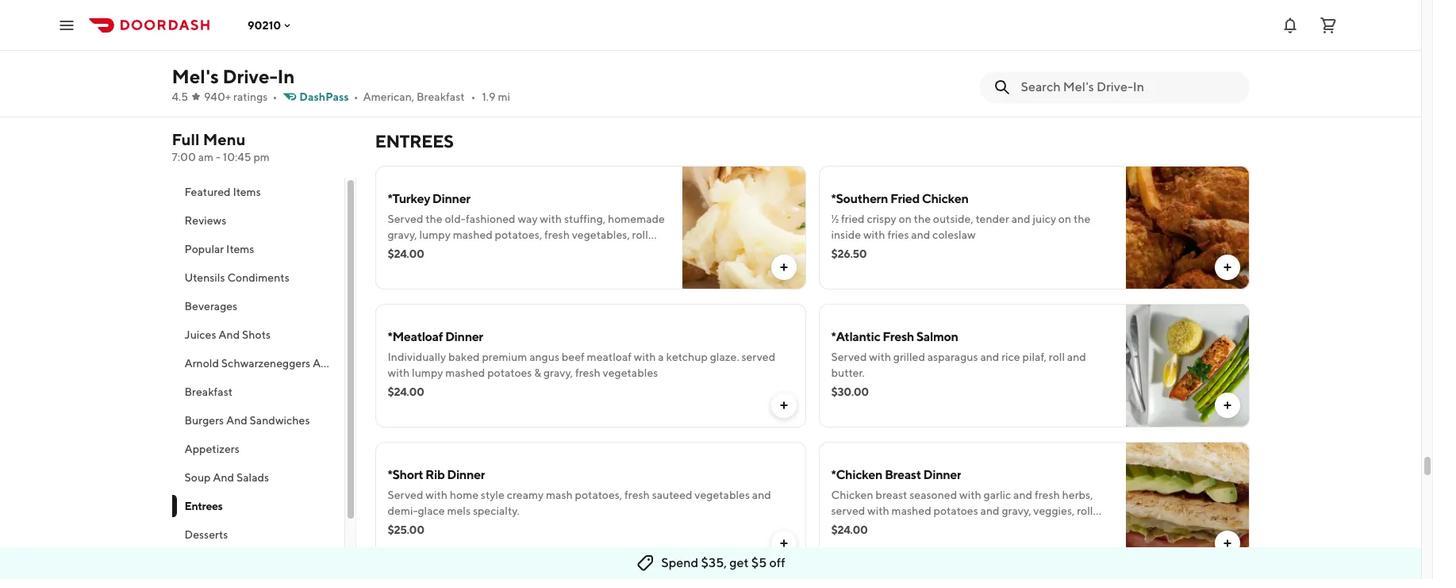 Task type: locate. For each thing, give the bounding box(es) containing it.
add item to cart image for *southern fried chicken
[[1221, 261, 1233, 274]]

$17.50
[[388, 38, 419, 51]]

juices and shots button
[[172, 321, 344, 349]]

*meatloaf
[[388, 329, 443, 344]]

with up glace
[[425, 489, 447, 501]]

arnold schwarzeneggers all star menu button
[[172, 349, 381, 378]]

fresh down stuffing,
[[544, 229, 570, 241]]

and up $5
[[752, 489, 771, 501]]

potatoes
[[487, 367, 532, 379], [934, 505, 978, 517]]

*turkey dinner image
[[682, 166, 806, 290]]

inside
[[831, 229, 861, 241]]

dinner up the old-
[[432, 191, 470, 206]]

individually
[[388, 351, 446, 363]]

2 horizontal spatial the
[[1073, 213, 1091, 225]]

1 vertical spatial breakfast
[[184, 386, 233, 398]]

items for featured items
[[233, 186, 261, 198]]

salads
[[236, 471, 269, 484]]

chicken up outside,
[[922, 191, 968, 206]]

1 vertical spatial vegetables
[[695, 489, 750, 501]]

0 horizontal spatial potatoes
[[487, 367, 532, 379]]

$24.00 for *chicken breast dinner
[[831, 524, 868, 536]]

the right juicy
[[1073, 213, 1091, 225]]

add item to cart image
[[1221, 261, 1233, 274], [777, 399, 790, 412], [1221, 399, 1233, 412], [1221, 537, 1233, 550]]

dinner up home
[[447, 467, 485, 482]]

and inside *turkey dinner served the old-fashioned way with stuffing, homemade gravy, lumpy mashed potatoes, fresh vegetables, roll and butter.
[[388, 244, 407, 257]]

items for popular items
[[226, 243, 254, 255]]

2 on from the left
[[1058, 213, 1071, 225]]

fried
[[890, 191, 920, 206]]

mashed down breast
[[892, 505, 931, 517]]

soup and salads button
[[172, 463, 344, 492]]

and inside button
[[218, 328, 240, 341]]

and down *turkey
[[388, 244, 407, 257]]

dinner up seasoned
[[923, 467, 961, 482]]

and right fries
[[911, 229, 930, 241]]

served inside the *short rib dinner served with home style creamy mash potatoes, fresh sauteed vegetables and demi-glace mels specialty. $25.00
[[388, 489, 423, 501]]

*short
[[388, 467, 423, 482]]

1 vertical spatial butter.
[[831, 367, 865, 379]]

breakfast left 1.9
[[417, 90, 465, 103]]

shots
[[242, 328, 271, 341]]

3 • from the left
[[471, 90, 476, 103]]

menu
[[203, 130, 246, 148], [351, 357, 381, 370]]

breakfast button
[[172, 378, 344, 406]]

arnold
[[184, 357, 219, 370]]

a
[[658, 351, 664, 363]]

1 horizontal spatial potatoes
[[934, 505, 978, 517]]

menu inside button
[[351, 357, 381, 370]]

2 vertical spatial roll
[[1077, 505, 1093, 517]]

get
[[729, 555, 749, 571]]

1 vertical spatial $24.00
[[388, 386, 424, 398]]

2 vertical spatial served
[[388, 489, 423, 501]]

lumpy down the old-
[[419, 229, 451, 241]]

served down *turkey
[[388, 213, 423, 225]]

0 horizontal spatial vegetables
[[603, 367, 658, 379]]

and left the shots
[[218, 328, 240, 341]]

*turkey
[[388, 191, 430, 206]]

american,
[[363, 90, 414, 103]]

1 horizontal spatial gravy,
[[544, 367, 573, 379]]

lumpy
[[419, 229, 451, 241], [412, 367, 443, 379]]

with left a
[[634, 351, 656, 363]]

1 the from the left
[[425, 213, 442, 225]]

1 vertical spatial and
[[226, 414, 247, 427]]

menu up -
[[203, 130, 246, 148]]

2 vertical spatial $24.00
[[831, 524, 868, 536]]

and right garlic
[[1013, 489, 1032, 501]]

0 vertical spatial lumpy
[[419, 229, 451, 241]]

style
[[481, 489, 505, 501]]

mashed down baked
[[445, 367, 485, 379]]

items up utensils condiments
[[226, 243, 254, 255]]

1 horizontal spatial breakfast
[[417, 90, 465, 103]]

on right juicy
[[1058, 213, 1071, 225]]

butter. inside *turkey dinner served the old-fashioned way with stuffing, homemade gravy, lumpy mashed potatoes, fresh vegetables, roll and butter.
[[409, 244, 442, 257]]

0 horizontal spatial •
[[272, 90, 277, 103]]

vegetables right sauteed
[[695, 489, 750, 501]]

garlic
[[984, 489, 1011, 501]]

fresh up veggies,
[[1035, 489, 1060, 501]]

roll down homemade
[[632, 229, 648, 241]]

2 the from the left
[[914, 213, 931, 225]]

soup and salads
[[184, 471, 269, 484]]

rib
[[425, 467, 445, 482]]

with down breast
[[867, 505, 889, 517]]

1 • from the left
[[272, 90, 277, 103]]

pm
[[253, 151, 270, 163]]

on up fries
[[899, 213, 912, 225]]

2 vertical spatial mashed
[[892, 505, 931, 517]]

and inside the *short rib dinner served with home style creamy mash potatoes, fresh sauteed vegetables and demi-glace mels specialty. $25.00
[[752, 489, 771, 501]]

fresh left sauteed
[[624, 489, 650, 501]]

$24.00 inside *meatloaf dinner individually baked premium angus beef meatloaf with a ketchup glaze. served with lumpy mashed potatoes & gravy, fresh vegetables $24.00
[[388, 386, 424, 398]]

0 vertical spatial vegetables
[[603, 367, 658, 379]]

dinner
[[432, 191, 470, 206], [445, 329, 483, 344], [447, 467, 485, 482], [923, 467, 961, 482]]

lumpy down individually on the left bottom
[[412, 367, 443, 379]]

• right ratings
[[272, 90, 277, 103]]

0 vertical spatial items
[[233, 186, 261, 198]]

2 horizontal spatial roll
[[1077, 505, 1093, 517]]

1 vertical spatial gravy,
[[544, 367, 573, 379]]

and down *chicken
[[831, 521, 850, 533]]

all
[[313, 357, 326, 370]]

roll down herbs,
[[1077, 505, 1093, 517]]

potatoes, down way
[[495, 229, 542, 241]]

items inside button
[[233, 186, 261, 198]]

american, breakfast • 1.9 mi
[[363, 90, 510, 103]]

1 vertical spatial menu
[[351, 357, 381, 370]]

0 items, open order cart image
[[1319, 15, 1338, 35]]

fresh down beef
[[575, 367, 601, 379]]

0 vertical spatial potatoes,
[[495, 229, 542, 241]]

940+ ratings •
[[204, 90, 277, 103]]

0 vertical spatial roll
[[632, 229, 648, 241]]

1 add item to cart image from the top
[[777, 261, 790, 274]]

the left the old-
[[425, 213, 442, 225]]

0 vertical spatial menu
[[203, 130, 246, 148]]

star
[[329, 357, 349, 370]]

1 vertical spatial potatoes
[[934, 505, 978, 517]]

0 horizontal spatial chicken
[[831, 489, 873, 501]]

1 horizontal spatial •
[[354, 90, 358, 103]]

butter. down breast
[[852, 521, 886, 533]]

utensils condiments button
[[172, 263, 344, 292]]

0 vertical spatial butter.
[[409, 244, 442, 257]]

and for soup
[[213, 471, 234, 484]]

1 vertical spatial served
[[831, 505, 865, 517]]

0 vertical spatial served
[[741, 351, 775, 363]]

0 vertical spatial and
[[218, 328, 240, 341]]

Item Search search field
[[1021, 79, 1237, 96]]

1 vertical spatial served
[[831, 351, 867, 363]]

rice
[[1002, 351, 1020, 363]]

potatoes inside *chicken breast dinner chicken breast seasoned with garlic and fresh herbs, served with mashed potatoes and gravy, veggies, roll and butter.
[[934, 505, 978, 517]]

1 vertical spatial lumpy
[[412, 367, 443, 379]]

vegetables inside *meatloaf dinner individually baked premium angus beef meatloaf with a ketchup glaze. served with lumpy mashed potatoes & gravy, fresh vegetables $24.00
[[603, 367, 658, 379]]

90210 button
[[248, 19, 294, 31]]

• left 1.9
[[471, 90, 476, 103]]

$26.50
[[831, 248, 867, 260]]

served for *short rib dinner
[[388, 489, 423, 501]]

0 horizontal spatial served
[[741, 351, 775, 363]]

crispy
[[867, 213, 896, 225]]

add item to cart image
[[777, 261, 790, 274], [777, 537, 790, 550]]

served inside *atlantic fresh salmon served with grilled asparagus and rice pilaf, roll and butter. $30.00
[[831, 351, 867, 363]]

mi
[[498, 90, 510, 103]]

0 vertical spatial chicken
[[922, 191, 968, 206]]

potatoes, inside the *short rib dinner served with home style creamy mash potatoes, fresh sauteed vegetables and demi-glace mels specialty. $25.00
[[575, 489, 622, 501]]

1 vertical spatial potatoes,
[[575, 489, 622, 501]]

dinner up baked
[[445, 329, 483, 344]]

fresh inside *chicken breast dinner chicken breast seasoned with garlic and fresh herbs, served with mashed potatoes and gravy, veggies, roll and butter.
[[1035, 489, 1060, 501]]

butter. down *turkey
[[409, 244, 442, 257]]

2 vertical spatial butter.
[[852, 521, 886, 533]]

0 vertical spatial mashed
[[453, 229, 493, 241]]

items up reviews button
[[233, 186, 261, 198]]

0 vertical spatial served
[[388, 213, 423, 225]]

0 vertical spatial add item to cart image
[[777, 261, 790, 274]]

asparagus
[[927, 351, 978, 363]]

1 vertical spatial roll
[[1049, 351, 1065, 363]]

served right glaze.
[[741, 351, 775, 363]]

1 horizontal spatial the
[[914, 213, 931, 225]]

chicken down *chicken
[[831, 489, 873, 501]]

roll inside *turkey dinner served the old-fashioned way with stuffing, homemade gravy, lumpy mashed potatoes, fresh vegetables, roll and butter.
[[632, 229, 648, 241]]

0 horizontal spatial gravy,
[[388, 229, 417, 241]]

• right 'dashpass'
[[354, 90, 358, 103]]

gravy, right & at bottom
[[544, 367, 573, 379]]

2 horizontal spatial gravy,
[[1002, 505, 1031, 517]]

served inside *meatloaf dinner individually baked premium angus beef meatloaf with a ketchup glaze. served with lumpy mashed potatoes & gravy, fresh vegetables $24.00
[[741, 351, 775, 363]]

mashed down the old-
[[453, 229, 493, 241]]

$5
[[751, 555, 767, 571]]

and
[[218, 328, 240, 341], [226, 414, 247, 427], [213, 471, 234, 484]]

0 horizontal spatial potatoes,
[[495, 229, 542, 241]]

items inside button
[[226, 243, 254, 255]]

the down 'fried'
[[914, 213, 931, 225]]

$24.00 down individually on the left bottom
[[388, 386, 424, 398]]

add item to cart image for *atlantic fresh salmon
[[1221, 399, 1233, 412]]

*chicken breast dinner image
[[1126, 442, 1249, 566]]

roll
[[632, 229, 648, 241], [1049, 351, 1065, 363], [1077, 505, 1093, 517]]

with left garlic
[[959, 489, 981, 501]]

butter. up $30.00
[[831, 367, 865, 379]]

and right burgers in the left of the page
[[226, 414, 247, 427]]

gravy,
[[388, 229, 417, 241], [544, 367, 573, 379], [1002, 505, 1031, 517]]

potatoes, right mash
[[575, 489, 622, 501]]

*atlantic fresh salmon image
[[1126, 304, 1249, 428]]

menu inside full menu 7:00 am - 10:45 pm
[[203, 130, 246, 148]]

1 horizontal spatial vegetables
[[695, 489, 750, 501]]

gravy, down *turkey
[[388, 229, 417, 241]]

with down the crispy
[[863, 229, 885, 241]]

butter. inside *atlantic fresh salmon served with grilled asparagus and rice pilaf, roll and butter. $30.00
[[831, 367, 865, 379]]

served inside *turkey dinner served the old-fashioned way with stuffing, homemade gravy, lumpy mashed potatoes, fresh vegetables, roll and butter.
[[388, 213, 423, 225]]

*short rib dinner served with home style creamy mash potatoes, fresh sauteed vegetables and demi-glace mels specialty. $25.00
[[388, 467, 771, 536]]

1 vertical spatial mashed
[[445, 367, 485, 379]]

1 horizontal spatial chicken
[[922, 191, 968, 206]]

breakfast up burgers in the left of the page
[[184, 386, 233, 398]]

with right way
[[540, 213, 562, 225]]

arnold schwarzeneggers all star menu
[[184, 357, 381, 370]]

burgers and sandwiches
[[184, 414, 310, 427]]

1 vertical spatial add item to cart image
[[777, 537, 790, 550]]

-
[[216, 151, 221, 163]]

940+
[[204, 90, 231, 103]]

2 vertical spatial gravy,
[[1002, 505, 1031, 517]]

0 vertical spatial potatoes
[[487, 367, 532, 379]]

and right soup at the bottom
[[213, 471, 234, 484]]

$24.00
[[388, 248, 424, 260], [388, 386, 424, 398], [831, 524, 868, 536]]

0 horizontal spatial the
[[425, 213, 442, 225]]

1 vertical spatial chicken
[[831, 489, 873, 501]]

potatoes down seasoned
[[934, 505, 978, 517]]

served
[[388, 213, 423, 225], [831, 351, 867, 363], [388, 489, 423, 501]]

roll right pilaf,
[[1049, 351, 1065, 363]]

1 on from the left
[[899, 213, 912, 225]]

and left rice
[[980, 351, 999, 363]]

featured items
[[184, 186, 261, 198]]

with down individually on the left bottom
[[388, 367, 410, 379]]

1 vertical spatial items
[[226, 243, 254, 255]]

chicken inside *southern fried chicken ½ fried crispy on the outside, tender and juicy on the inside with fries and coleslaw $26.50
[[922, 191, 968, 206]]

vegetables,
[[572, 229, 630, 241]]

served down the *atlantic
[[831, 351, 867, 363]]

1 horizontal spatial potatoes,
[[575, 489, 622, 501]]

juicy
[[1033, 213, 1056, 225]]

potatoes down premium
[[487, 367, 532, 379]]

with down fresh on the right of page
[[869, 351, 891, 363]]

served up the demi-
[[388, 489, 423, 501]]

dinner inside the *short rib dinner served with home style creamy mash potatoes, fresh sauteed vegetables and demi-glace mels specialty. $25.00
[[447, 467, 485, 482]]

gravy, down garlic
[[1002, 505, 1031, 517]]

1 horizontal spatial roll
[[1049, 351, 1065, 363]]

beverages
[[184, 300, 237, 313]]

desserts
[[184, 528, 228, 541]]

veggies,
[[1033, 505, 1075, 517]]

butter. inside *chicken breast dinner chicken breast seasoned with garlic and fresh herbs, served with mashed potatoes and gravy, veggies, roll and butter.
[[852, 521, 886, 533]]

$24.00 for *turkey dinner
[[388, 248, 424, 260]]

appetizers
[[184, 443, 239, 455]]

menu right star at the left of page
[[351, 357, 381, 370]]

90210
[[248, 19, 281, 31]]

with
[[540, 213, 562, 225], [863, 229, 885, 241], [634, 351, 656, 363], [869, 351, 891, 363], [388, 367, 410, 379], [425, 489, 447, 501], [959, 489, 981, 501], [867, 505, 889, 517]]

0 horizontal spatial menu
[[203, 130, 246, 148]]

potatoes, inside *turkey dinner served the old-fashioned way with stuffing, homemade gravy, lumpy mashed potatoes, fresh vegetables, roll and butter.
[[495, 229, 542, 241]]

0 horizontal spatial on
[[899, 213, 912, 225]]

0 horizontal spatial roll
[[632, 229, 648, 241]]

breakfast inside button
[[184, 386, 233, 398]]

items
[[233, 186, 261, 198], [226, 243, 254, 255]]

and
[[1011, 213, 1030, 225], [911, 229, 930, 241], [388, 244, 407, 257], [980, 351, 999, 363], [1067, 351, 1086, 363], [752, 489, 771, 501], [1013, 489, 1032, 501], [980, 505, 999, 517], [831, 521, 850, 533]]

0 vertical spatial $24.00
[[388, 248, 424, 260]]

0 vertical spatial gravy,
[[388, 229, 417, 241]]

served down *chicken
[[831, 505, 865, 517]]

2 vertical spatial and
[[213, 471, 234, 484]]

$24.00 down *turkey
[[388, 248, 424, 260]]

$24.00 down *chicken
[[831, 524, 868, 536]]

vegetables down the meatloaf
[[603, 367, 658, 379]]

2 horizontal spatial •
[[471, 90, 476, 103]]

1 horizontal spatial menu
[[351, 357, 381, 370]]

*southern fried chicken image
[[1126, 166, 1249, 290]]

mashed inside *turkey dinner served the old-fashioned way with stuffing, homemade gravy, lumpy mashed potatoes, fresh vegetables, roll and butter.
[[453, 229, 493, 241]]

fresh inside the *short rib dinner served with home style creamy mash potatoes, fresh sauteed vegetables and demi-glace mels specialty. $25.00
[[624, 489, 650, 501]]

1 horizontal spatial on
[[1058, 213, 1071, 225]]

0 horizontal spatial breakfast
[[184, 386, 233, 398]]

1 horizontal spatial served
[[831, 505, 865, 517]]



Task type: describe. For each thing, give the bounding box(es) containing it.
way
[[518, 213, 538, 225]]

outside,
[[933, 213, 973, 225]]

open menu image
[[57, 15, 76, 35]]

sandwiches
[[250, 414, 310, 427]]

$30.00
[[831, 386, 869, 398]]

and for burgers
[[226, 414, 247, 427]]

utensils condiments
[[184, 271, 289, 284]]

add item to cart image for *chicken breast dinner
[[1221, 537, 1233, 550]]

roll inside *atlantic fresh salmon served with grilled asparagus and rice pilaf, roll and butter. $30.00
[[1049, 351, 1065, 363]]

the inside *turkey dinner served the old-fashioned way with stuffing, homemade gravy, lumpy mashed potatoes, fresh vegetables, roll and butter.
[[425, 213, 442, 225]]

1.9
[[482, 90, 496, 103]]

gravy, inside *meatloaf dinner individually baked premium angus beef meatloaf with a ketchup glaze. served with lumpy mashed potatoes & gravy, fresh vegetables $24.00
[[544, 367, 573, 379]]

with inside the *short rib dinner served with home style creamy mash potatoes, fresh sauteed vegetables and demi-glace mels specialty. $25.00
[[425, 489, 447, 501]]

schwarzeneggers
[[221, 357, 310, 370]]

*meatloaf dinner individually baked premium angus beef meatloaf with a ketchup glaze. served with lumpy mashed potatoes & gravy, fresh vegetables $24.00
[[388, 329, 775, 398]]

with inside *atlantic fresh salmon served with grilled asparagus and rice pilaf, roll and butter. $30.00
[[869, 351, 891, 363]]

2 • from the left
[[354, 90, 358, 103]]

gravy, inside *turkey dinner served the old-fashioned way with stuffing, homemade gravy, lumpy mashed potatoes, fresh vegetables, roll and butter.
[[388, 229, 417, 241]]

featured items button
[[172, 178, 344, 206]]

soup
[[184, 471, 211, 484]]

dinner inside *chicken breast dinner chicken breast seasoned with garlic and fresh herbs, served with mashed potatoes and gravy, veggies, roll and butter.
[[923, 467, 961, 482]]

tender
[[976, 213, 1009, 225]]

beef
[[562, 351, 585, 363]]

served for *atlantic fresh salmon
[[831, 351, 867, 363]]

burgers and sandwiches button
[[172, 406, 344, 435]]

fresh inside *turkey dinner served the old-fashioned way with stuffing, homemade gravy, lumpy mashed potatoes, fresh vegetables, roll and butter.
[[544, 229, 570, 241]]

juices
[[184, 328, 216, 341]]

mash
[[546, 489, 573, 501]]

pilaf,
[[1022, 351, 1047, 363]]

stuffing,
[[564, 213, 606, 225]]

lumpy inside *meatloaf dinner individually baked premium angus beef meatloaf with a ketchup glaze. served with lumpy mashed potatoes & gravy, fresh vegetables $24.00
[[412, 367, 443, 379]]

with inside *southern fried chicken ½ fried crispy on the outside, tender and juicy on the inside with fries and coleslaw $26.50
[[863, 229, 885, 241]]

$35,
[[701, 555, 727, 571]]

popular items button
[[172, 235, 344, 263]]

full menu 7:00 am - 10:45 pm
[[172, 130, 270, 163]]

and down garlic
[[980, 505, 999, 517]]

old-
[[445, 213, 466, 225]]

fashioned
[[466, 213, 515, 225]]

roll inside *chicken breast dinner chicken breast seasoned with garlic and fresh herbs, served with mashed potatoes and gravy, veggies, roll and butter.
[[1077, 505, 1093, 517]]

spend $35, get $5 off
[[661, 555, 785, 571]]

popular items
[[184, 243, 254, 255]]

*chicken breast dinner chicken breast seasoned with garlic and fresh herbs, served with mashed potatoes and gravy, veggies, roll and butter.
[[831, 467, 1093, 533]]

entrees
[[375, 131, 453, 152]]

*southern fried chicken ½ fried crispy on the outside, tender and juicy on the inside with fries and coleslaw $26.50
[[831, 191, 1091, 260]]

ratings
[[233, 90, 268, 103]]

specialty.
[[473, 505, 520, 517]]

coleslaw
[[932, 229, 976, 241]]

vegetables inside the *short rib dinner served with home style creamy mash potatoes, fresh sauteed vegetables and demi-glace mels specialty. $25.00
[[695, 489, 750, 501]]

fresh
[[883, 329, 914, 344]]

ketchup
[[666, 351, 708, 363]]

dashpass •
[[299, 90, 358, 103]]

dinner inside *turkey dinner served the old-fashioned way with stuffing, homemade gravy, lumpy mashed potatoes, fresh vegetables, roll and butter.
[[432, 191, 470, 206]]

with inside *turkey dinner served the old-fashioned way with stuffing, homemade gravy, lumpy mashed potatoes, fresh vegetables, roll and butter.
[[540, 213, 562, 225]]

and for juices
[[218, 328, 240, 341]]

and left juicy
[[1011, 213, 1030, 225]]

4.5
[[172, 90, 188, 103]]

home
[[450, 489, 478, 501]]

glaze.
[[710, 351, 739, 363]]

premium
[[482, 351, 527, 363]]

chicken inside *chicken breast dinner chicken breast seasoned with garlic and fresh herbs, served with mashed potatoes and gravy, veggies, roll and butter.
[[831, 489, 873, 501]]

mashed inside *meatloaf dinner individually baked premium angus beef meatloaf with a ketchup glaze. served with lumpy mashed potatoes & gravy, fresh vegetables $24.00
[[445, 367, 485, 379]]

• for 940+ ratings •
[[272, 90, 277, 103]]

2 add item to cart image from the top
[[777, 537, 790, 550]]

appetizers button
[[172, 435, 344, 463]]

breast
[[875, 489, 907, 501]]

*atlantic fresh salmon served with grilled asparagus and rice pilaf, roll and butter. $30.00
[[831, 329, 1086, 398]]

angus
[[529, 351, 559, 363]]

notification bell image
[[1281, 15, 1300, 35]]

featured
[[184, 186, 231, 198]]

glace
[[418, 505, 445, 517]]

served inside *chicken breast dinner chicken breast seasoned with garlic and fresh herbs, served with mashed potatoes and gravy, veggies, roll and butter.
[[831, 505, 865, 517]]

½
[[831, 213, 839, 225]]

popular
[[184, 243, 224, 255]]

fries
[[887, 229, 909, 241]]

and right pilaf,
[[1067, 351, 1086, 363]]

10:45
[[223, 151, 251, 163]]

utensils
[[184, 271, 225, 284]]

7:00
[[172, 151, 196, 163]]

$25.00
[[388, 524, 424, 536]]

demi-
[[388, 505, 418, 517]]

seasoned
[[909, 489, 957, 501]]

mel's drive-in
[[172, 65, 295, 87]]

gravy, inside *chicken breast dinner chicken breast seasoned with garlic and fresh herbs, served with mashed potatoes and gravy, veggies, roll and butter.
[[1002, 505, 1031, 517]]

• for american, breakfast • 1.9 mi
[[471, 90, 476, 103]]

in
[[277, 65, 295, 87]]

dashpass
[[299, 90, 349, 103]]

am
[[198, 151, 214, 163]]

&
[[534, 367, 541, 379]]

fried
[[841, 213, 865, 225]]

*chicken
[[831, 467, 882, 482]]

off
[[769, 555, 785, 571]]

creamy
[[507, 489, 544, 501]]

mels
[[447, 505, 471, 517]]

0 vertical spatial breakfast
[[417, 90, 465, 103]]

drive-
[[222, 65, 277, 87]]

3 the from the left
[[1073, 213, 1091, 225]]

*atlantic
[[831, 329, 880, 344]]

potatoes inside *meatloaf dinner individually baked premium angus beef meatloaf with a ketchup glaze. served with lumpy mashed potatoes & gravy, fresh vegetables $24.00
[[487, 367, 532, 379]]

*turkey dinner served the old-fashioned way with stuffing, homemade gravy, lumpy mashed potatoes, fresh vegetables, roll and butter.
[[388, 191, 665, 257]]

burgers
[[184, 414, 224, 427]]

beverages button
[[172, 292, 344, 321]]

meatloaf
[[587, 351, 632, 363]]

reviews
[[184, 214, 226, 227]]

salmon
[[916, 329, 958, 344]]

reviews button
[[172, 206, 344, 235]]

full
[[172, 130, 200, 148]]

fresh inside *meatloaf dinner individually baked premium angus beef meatloaf with a ketchup glaze. served with lumpy mashed potatoes & gravy, fresh vegetables $24.00
[[575, 367, 601, 379]]

lumpy inside *turkey dinner served the old-fashioned way with stuffing, homemade gravy, lumpy mashed potatoes, fresh vegetables, roll and butter.
[[419, 229, 451, 241]]

dinner inside *meatloaf dinner individually baked premium angus beef meatloaf with a ketchup glaze. served with lumpy mashed potatoes & gravy, fresh vegetables $24.00
[[445, 329, 483, 344]]

mashed inside *chicken breast dinner chicken breast seasoned with garlic and fresh herbs, served with mashed potatoes and gravy, veggies, roll and butter.
[[892, 505, 931, 517]]

spend
[[661, 555, 699, 571]]

mel's
[[172, 65, 219, 87]]



Task type: vqa. For each thing, say whether or not it's contained in the screenshot.
Other RADIO
no



